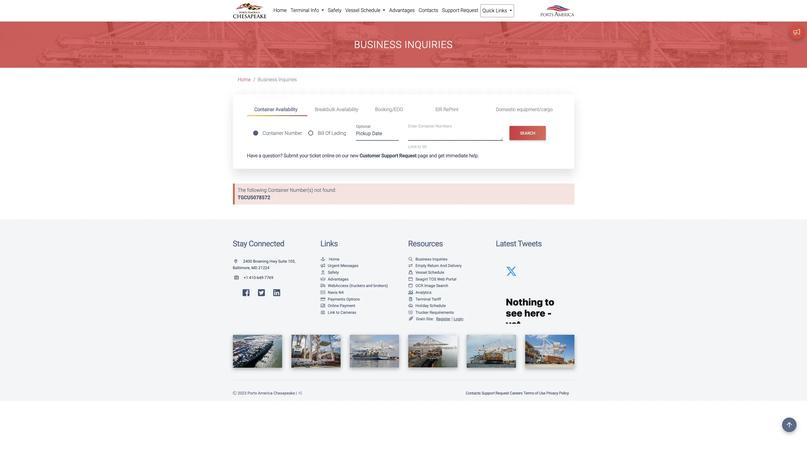 Task type: describe. For each thing, give the bounding box(es) containing it.
breakbulk availability link
[[308, 104, 368, 115]]

2400 broening hwy suite 105, baltimore, md 21224
[[233, 259, 296, 270]]

the following container number(s) not found: tgcu5078572
[[238, 187, 336, 201]]

1 horizontal spatial support
[[443, 7, 460, 13]]

+1
[[244, 275, 248, 280]]

payments options
[[328, 297, 360, 301]]

eir reprint link
[[429, 104, 489, 115]]

n4
[[339, 290, 344, 295]]

holiday schedule
[[416, 303, 446, 308]]

limit to 50
[[409, 144, 427, 149]]

1 vertical spatial links
[[321, 239, 338, 248]]

md
[[252, 266, 258, 270]]

quick links link
[[481, 4, 515, 17]]

payments
[[328, 297, 346, 301]]

tos
[[429, 277, 437, 281]]

container inside container availability link
[[255, 107, 275, 112]]

1 horizontal spatial and
[[430, 153, 437, 159]]

1 vertical spatial vessel schedule
[[416, 270, 445, 275]]

1 vertical spatial advantages
[[328, 277, 349, 281]]

link to cameras link
[[321, 310, 357, 315]]

search image
[[409, 257, 414, 261]]

enter container numbers
[[409, 124, 452, 129]]

empty return and delivery link
[[409, 263, 462, 268]]

of
[[535, 391, 539, 395]]

register link
[[435, 317, 451, 321]]

number(s)
[[290, 187, 313, 193]]

ticket
[[310, 153, 321, 159]]

home link for urgent messages link
[[321, 257, 340, 261]]

1 vertical spatial |
[[296, 391, 297, 395]]

2 safety from the top
[[328, 270, 339, 275]]

map marker alt image
[[235, 260, 242, 264]]

facebook square image
[[243, 289, 250, 297]]

terminal for terminal info
[[291, 7, 310, 13]]

question?
[[263, 153, 283, 159]]

have a question? submit your ticket online on our new customer support request page and get immediate help.
[[247, 153, 479, 159]]

container inside the following container number(s) not found: tgcu5078572
[[268, 187, 289, 193]]

home link for terminal info link
[[272, 4, 289, 17]]

2 vertical spatial home
[[329, 257, 340, 261]]

link to cameras
[[328, 310, 357, 315]]

trucker
[[416, 310, 429, 315]]

410-
[[249, 275, 257, 280]]

immediate
[[446, 153, 468, 159]]

breakbulk
[[315, 107, 336, 112]]

holiday
[[416, 303, 429, 308]]

privacy
[[547, 391, 559, 395]]

eir
[[436, 107, 443, 112]]

1 horizontal spatial request
[[461, 7, 479, 13]]

optional
[[356, 124, 371, 129]]

reprint
[[444, 107, 459, 112]]

0 vertical spatial home
[[274, 7, 287, 13]]

info
[[311, 7, 319, 13]]

tariff
[[432, 297, 441, 301]]

ship image
[[409, 271, 414, 275]]

stay connected
[[233, 239, 285, 248]]

new
[[350, 153, 359, 159]]

credit card image
[[321, 297, 326, 301]]

1 vertical spatial inquiries
[[279, 77, 297, 83]]

enter
[[409, 124, 418, 129]]

seagirt
[[416, 277, 428, 281]]

latest tweets
[[496, 239, 542, 248]]

cameras
[[341, 310, 357, 315]]

return
[[428, 263, 439, 268]]

urgent messages
[[328, 263, 359, 268]]

sign in image
[[298, 391, 302, 395]]

2 horizontal spatial support
[[482, 391, 495, 395]]

1 horizontal spatial support request link
[[482, 388, 510, 399]]

use
[[540, 391, 546, 395]]

the
[[238, 187, 246, 193]]

Optional text field
[[356, 128, 399, 141]]

latest
[[496, 239, 517, 248]]

hwy
[[270, 259, 277, 264]]

safety link for the bottom advantages link
[[321, 270, 339, 275]]

terms
[[524, 391, 535, 395]]

following
[[247, 187, 267, 193]]

0 vertical spatial |
[[452, 316, 453, 322]]

schedule for holiday schedule link
[[430, 303, 446, 308]]

2023
[[238, 391, 247, 395]]

0 vertical spatial inquiries
[[405, 39, 453, 51]]

2 vertical spatial inquiries
[[433, 257, 448, 261]]

site:
[[427, 317, 434, 321]]

tweets
[[518, 239, 542, 248]]

browser image
[[409, 277, 414, 281]]

twitter square image
[[258, 289, 265, 297]]

on
[[336, 153, 341, 159]]

search button
[[510, 126, 546, 140]]

0 horizontal spatial home
[[238, 77, 251, 83]]

0 horizontal spatial support
[[382, 153, 399, 159]]

login link
[[454, 317, 464, 321]]

1 horizontal spatial advantages link
[[388, 4, 417, 17]]

terminal for terminal tariff
[[416, 297, 431, 301]]

portal
[[446, 277, 457, 281]]

of
[[326, 130, 331, 136]]

ocr
[[416, 283, 424, 288]]

trucker requirements
[[416, 310, 454, 315]]

user hard hat image
[[321, 271, 326, 275]]

navis n4
[[328, 290, 344, 295]]

chesapeake
[[274, 391, 295, 395]]

limit
[[409, 144, 417, 149]]

business inquiries link
[[409, 257, 448, 261]]

availability for container availability
[[276, 107, 298, 112]]

file invoice image
[[409, 297, 414, 301]]

urgent messages link
[[321, 263, 359, 268]]

0 vertical spatial vessel schedule link
[[344, 4, 388, 17]]

go to top image
[[783, 418, 797, 432]]

649-
[[257, 275, 265, 280]]

contacts support request careers terms of use privacy policy
[[466, 391, 569, 395]]

0 vertical spatial vessel schedule
[[346, 7, 382, 13]]

booking/edo
[[375, 107, 403, 112]]

container availability link
[[247, 104, 308, 116]]

submit
[[284, 153, 299, 159]]

Enter Container Numbers text field
[[409, 130, 504, 140]]

(truckers
[[350, 283, 365, 288]]

grain
[[416, 317, 426, 321]]

105,
[[288, 259, 296, 264]]

your
[[300, 153, 309, 159]]

connected
[[249, 239, 285, 248]]

0 vertical spatial advantages
[[390, 7, 415, 13]]

phone office image
[[235, 276, 244, 280]]

webaccess (truckers and brokers) link
[[321, 283, 388, 288]]

broening
[[253, 259, 269, 264]]

image
[[425, 283, 436, 288]]

2 vertical spatial business inquiries
[[416, 257, 448, 261]]

+1 410-649-7769 link
[[233, 275, 274, 280]]

container number
[[263, 130, 303, 136]]

ocr image search link
[[409, 283, 449, 288]]

holiday schedule link
[[409, 303, 446, 308]]

analytics image
[[409, 291, 414, 295]]

21224
[[259, 266, 270, 270]]

7769
[[265, 275, 274, 280]]



Task type: locate. For each thing, give the bounding box(es) containing it.
quick links
[[483, 8, 509, 14]]

delivery
[[448, 263, 462, 268]]

1 vertical spatial business
[[258, 77, 278, 83]]

and left brokers) at left bottom
[[366, 283, 373, 288]]

breakbulk availability
[[315, 107, 359, 112]]

terminal info
[[291, 7, 321, 13]]

container right enter
[[419, 124, 435, 129]]

0 vertical spatial and
[[430, 153, 437, 159]]

1 horizontal spatial vessel
[[416, 270, 428, 275]]

1 vertical spatial business inquiries
[[258, 77, 297, 83]]

2 vertical spatial support
[[482, 391, 495, 395]]

2 vertical spatial home link
[[321, 257, 340, 261]]

safety link right info
[[326, 4, 344, 17]]

online payment
[[328, 303, 356, 308]]

home
[[274, 7, 287, 13], [238, 77, 251, 83], [329, 257, 340, 261]]

2400 broening hwy suite 105, baltimore, md 21224 link
[[233, 259, 296, 270]]

browser image
[[409, 284, 414, 288]]

domestic equipment/cargo link
[[489, 104, 561, 115]]

1 horizontal spatial terminal
[[416, 297, 431, 301]]

anchor image
[[321, 257, 326, 261]]

analytics link
[[409, 290, 432, 295]]

0 vertical spatial contacts
[[419, 7, 439, 13]]

search
[[521, 131, 536, 135], [437, 283, 449, 288]]

inquiries
[[405, 39, 453, 51], [279, 77, 297, 83], [433, 257, 448, 261]]

schedule for bottommost vessel schedule link
[[429, 270, 445, 275]]

schedule inside vessel schedule link
[[361, 7, 381, 13]]

terminal tariff
[[416, 297, 441, 301]]

found:
[[323, 187, 336, 193]]

get
[[438, 153, 445, 159]]

1 horizontal spatial contacts
[[466, 391, 481, 395]]

2 horizontal spatial request
[[496, 391, 509, 395]]

0 vertical spatial business inquiries
[[354, 39, 453, 51]]

availability for breakbulk availability
[[337, 107, 359, 112]]

0 horizontal spatial advantages link
[[321, 277, 349, 281]]

list alt image
[[409, 311, 414, 315]]

1 horizontal spatial home
[[274, 7, 287, 13]]

0 horizontal spatial links
[[321, 239, 338, 248]]

credit card front image
[[321, 304, 326, 308]]

camera image
[[321, 311, 326, 315]]

bullhorn image
[[321, 264, 326, 268]]

1 horizontal spatial links
[[496, 8, 508, 14]]

1 vertical spatial support
[[382, 153, 399, 159]]

1 horizontal spatial vessel schedule
[[416, 270, 445, 275]]

0 horizontal spatial vessel
[[346, 7, 360, 13]]

0 horizontal spatial contacts
[[419, 7, 439, 13]]

0 vertical spatial terminal
[[291, 7, 310, 13]]

0 vertical spatial support request link
[[441, 4, 481, 17]]

2 availability from the left
[[337, 107, 359, 112]]

links up "anchor" icon
[[321, 239, 338, 248]]

numbers
[[436, 124, 452, 129]]

terminal
[[291, 7, 310, 13], [416, 297, 431, 301]]

eir reprint
[[436, 107, 459, 112]]

2 horizontal spatial home link
[[321, 257, 340, 261]]

navis n4 link
[[321, 290, 344, 295]]

2 horizontal spatial business
[[416, 257, 432, 261]]

container storage image
[[321, 291, 326, 295]]

1 vertical spatial support request link
[[482, 388, 510, 399]]

lading
[[332, 130, 346, 136]]

0 vertical spatial links
[[496, 8, 508, 14]]

1 vertical spatial home link
[[238, 77, 251, 83]]

0 vertical spatial safety link
[[326, 4, 344, 17]]

0 horizontal spatial search
[[437, 283, 449, 288]]

terminal down analytics
[[416, 297, 431, 301]]

0 vertical spatial home link
[[272, 4, 289, 17]]

0 horizontal spatial advantages
[[328, 277, 349, 281]]

help.
[[469, 153, 479, 159]]

terminal left info
[[291, 7, 310, 13]]

empty
[[416, 263, 427, 268]]

our
[[342, 153, 349, 159]]

to for 50
[[418, 144, 422, 149]]

safety link for the topmost vessel schedule link
[[326, 4, 344, 17]]

1 availability from the left
[[276, 107, 298, 112]]

0 vertical spatial contacts link
[[417, 4, 441, 17]]

availability
[[276, 107, 298, 112], [337, 107, 359, 112]]

equipment/cargo
[[517, 107, 553, 112]]

1 horizontal spatial home link
[[272, 4, 289, 17]]

1 horizontal spatial advantages
[[390, 7, 415, 13]]

1 horizontal spatial |
[[452, 316, 453, 322]]

careers
[[510, 391, 523, 395]]

have
[[247, 153, 258, 159]]

domestic
[[496, 107, 516, 112]]

empty return and delivery
[[416, 263, 462, 268]]

and
[[440, 263, 447, 268]]

terminal inside terminal info link
[[291, 7, 310, 13]]

vessel
[[346, 7, 360, 13], [416, 270, 428, 275]]

1 vertical spatial vessel
[[416, 270, 428, 275]]

1 vertical spatial safety link
[[321, 270, 339, 275]]

0 horizontal spatial |
[[296, 391, 297, 395]]

support request link left quick
[[441, 4, 481, 17]]

tgcu5078572
[[238, 195, 271, 201]]

container
[[255, 107, 275, 112], [419, 124, 435, 129], [263, 130, 284, 136], [268, 187, 289, 193]]

1 horizontal spatial availability
[[337, 107, 359, 112]]

contacts for contacts support request careers terms of use privacy policy
[[466, 391, 481, 395]]

1 horizontal spatial to
[[418, 144, 422, 149]]

request
[[461, 7, 479, 13], [400, 153, 417, 159], [496, 391, 509, 395]]

1 vertical spatial search
[[437, 283, 449, 288]]

copyright image
[[233, 391, 237, 395]]

to right link
[[336, 310, 340, 315]]

policy
[[560, 391, 569, 395]]

2023 ports america chesapeake |
[[237, 391, 298, 395]]

0 horizontal spatial support request link
[[441, 4, 481, 17]]

seagirt tos web portal link
[[409, 277, 457, 281]]

0 horizontal spatial contacts link
[[417, 4, 441, 17]]

availability up container number
[[276, 107, 298, 112]]

2 horizontal spatial home
[[329, 257, 340, 261]]

request left careers
[[496, 391, 509, 395]]

urgent
[[328, 263, 340, 268]]

online
[[328, 303, 339, 308]]

support request link left careers
[[482, 388, 510, 399]]

0 vertical spatial to
[[418, 144, 422, 149]]

2 vertical spatial schedule
[[430, 303, 446, 308]]

request left quick
[[461, 7, 479, 13]]

|
[[452, 316, 453, 322], [296, 391, 297, 395]]

payment
[[340, 303, 356, 308]]

number
[[285, 130, 303, 136]]

1 vertical spatial contacts
[[466, 391, 481, 395]]

1 vertical spatial terminal
[[416, 297, 431, 301]]

1 vertical spatial contacts link
[[466, 388, 482, 399]]

navis
[[328, 290, 338, 295]]

resources
[[409, 239, 443, 248]]

terminal tariff link
[[409, 297, 441, 301]]

1 horizontal spatial business
[[354, 39, 402, 51]]

50
[[423, 144, 427, 149]]

to left the 50
[[418, 144, 422, 149]]

0 horizontal spatial to
[[336, 310, 340, 315]]

0 horizontal spatial vessel schedule
[[346, 7, 382, 13]]

0 horizontal spatial business
[[258, 77, 278, 83]]

0 horizontal spatial and
[[366, 283, 373, 288]]

0 horizontal spatial vessel schedule link
[[344, 4, 388, 17]]

0 horizontal spatial request
[[400, 153, 417, 159]]

advantages
[[390, 7, 415, 13], [328, 277, 349, 281]]

messages
[[341, 263, 359, 268]]

0 vertical spatial safety
[[328, 7, 342, 13]]

hand receiving image
[[321, 277, 326, 281]]

container right following
[[268, 187, 289, 193]]

2400
[[243, 259, 252, 264]]

0 vertical spatial request
[[461, 7, 479, 13]]

1 vertical spatial to
[[336, 310, 340, 315]]

schedule
[[361, 7, 381, 13], [429, 270, 445, 275], [430, 303, 446, 308]]

links
[[496, 8, 508, 14], [321, 239, 338, 248]]

1 vertical spatial and
[[366, 283, 373, 288]]

0 vertical spatial vessel
[[346, 7, 360, 13]]

webaccess
[[328, 283, 349, 288]]

0 vertical spatial search
[[521, 131, 536, 135]]

to for cameras
[[336, 310, 340, 315]]

links right quick
[[496, 8, 508, 14]]

1 horizontal spatial contacts link
[[466, 388, 482, 399]]

1 vertical spatial schedule
[[429, 270, 445, 275]]

safety
[[328, 7, 342, 13], [328, 270, 339, 275]]

1 vertical spatial advantages link
[[321, 277, 349, 281]]

truck container image
[[321, 284, 326, 288]]

business inquiries
[[354, 39, 453, 51], [258, 77, 297, 83], [416, 257, 448, 261]]

1 horizontal spatial vessel schedule link
[[409, 270, 445, 275]]

brokers)
[[374, 283, 388, 288]]

| left login link
[[452, 316, 453, 322]]

wheat image
[[409, 317, 414, 321]]

safety right info
[[328, 7, 342, 13]]

availability right breakbulk
[[337, 107, 359, 112]]

0 vertical spatial support
[[443, 7, 460, 13]]

payments options link
[[321, 297, 360, 301]]

bill of lading
[[318, 130, 346, 136]]

trucker requirements link
[[409, 310, 454, 315]]

1 horizontal spatial search
[[521, 131, 536, 135]]

1 vertical spatial home
[[238, 77, 251, 83]]

options
[[347, 297, 360, 301]]

1 vertical spatial safety
[[328, 270, 339, 275]]

0 vertical spatial schedule
[[361, 7, 381, 13]]

0 horizontal spatial terminal
[[291, 7, 310, 13]]

quick
[[483, 8, 495, 14]]

bill
[[318, 130, 325, 136]]

home link
[[272, 4, 289, 17], [238, 77, 251, 83], [321, 257, 340, 261]]

search inside button
[[521, 131, 536, 135]]

login
[[454, 317, 464, 321]]

bells image
[[409, 304, 414, 308]]

1 vertical spatial request
[[400, 153, 417, 159]]

safety inside "safety" link
[[328, 7, 342, 13]]

register
[[437, 317, 451, 321]]

| left sign in icon
[[296, 391, 297, 395]]

safety down urgent
[[328, 270, 339, 275]]

0 horizontal spatial home link
[[238, 77, 251, 83]]

page
[[418, 153, 428, 159]]

1 safety from the top
[[328, 7, 342, 13]]

support request
[[443, 7, 479, 13]]

contacts for contacts
[[419, 7, 439, 13]]

request down "limit"
[[400, 153, 417, 159]]

0 vertical spatial advantages link
[[388, 4, 417, 17]]

container left number
[[263, 130, 284, 136]]

1 vertical spatial vessel schedule link
[[409, 270, 445, 275]]

and left get
[[430, 153, 437, 159]]

container up container number
[[255, 107, 275, 112]]

grain site: register | login
[[416, 316, 464, 322]]

search down web
[[437, 283, 449, 288]]

linkedin image
[[274, 289, 281, 297]]

a
[[259, 153, 261, 159]]

2 vertical spatial request
[[496, 391, 509, 395]]

search down domestic equipment/cargo link
[[521, 131, 536, 135]]

0 horizontal spatial availability
[[276, 107, 298, 112]]

booking/edo link
[[368, 104, 429, 115]]

suite
[[278, 259, 287, 264]]

safety link down urgent
[[321, 270, 339, 275]]

exchange image
[[409, 264, 414, 268]]

0 vertical spatial business
[[354, 39, 402, 51]]

ocr image search
[[416, 283, 449, 288]]

safety link
[[326, 4, 344, 17], [321, 270, 339, 275]]

2 vertical spatial business
[[416, 257, 432, 261]]

to
[[418, 144, 422, 149], [336, 310, 340, 315]]

vessel inside vessel schedule link
[[346, 7, 360, 13]]

baltimore,
[[233, 266, 251, 270]]



Task type: vqa. For each thing, say whether or not it's contained in the screenshot.
gate
no



